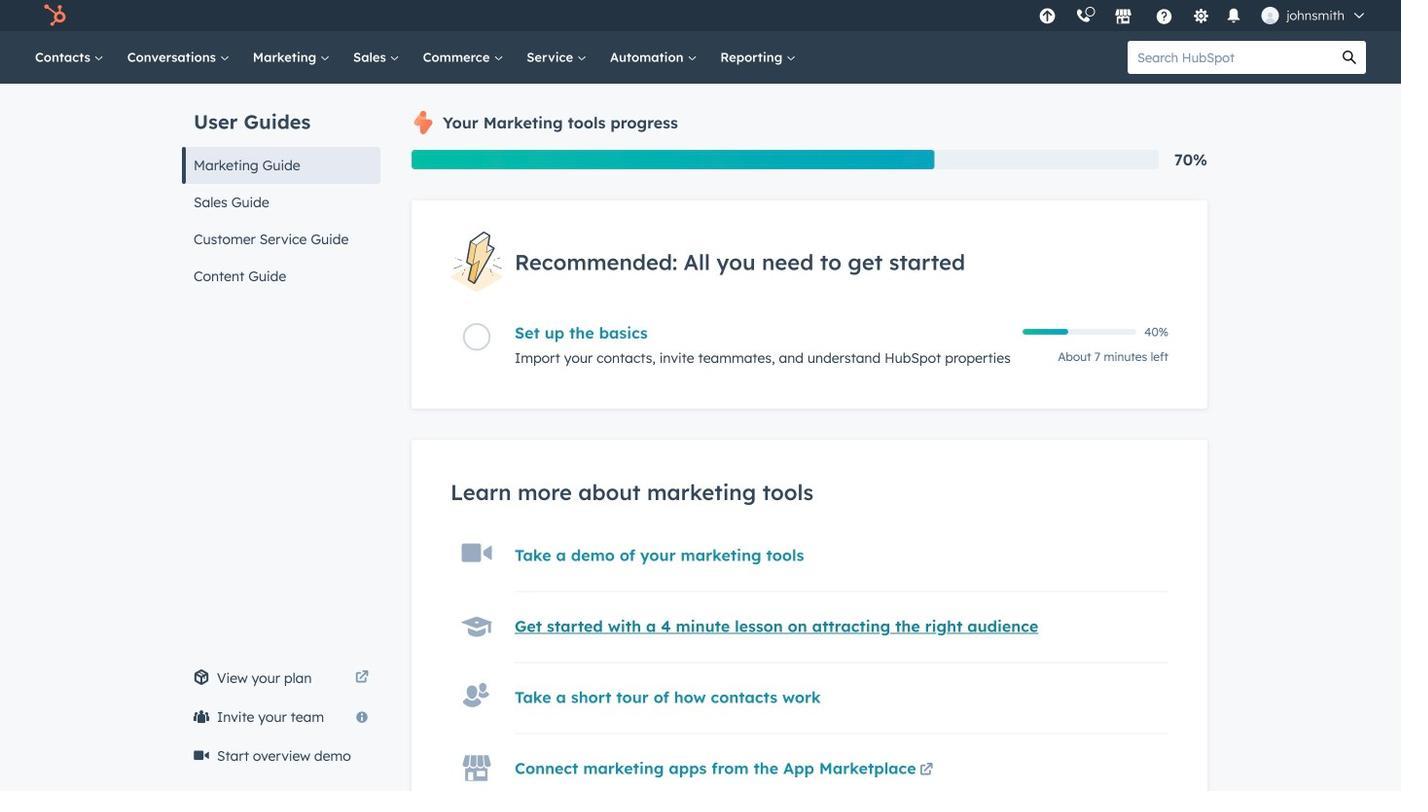 Task type: describe. For each thing, give the bounding box(es) containing it.
user guides element
[[182, 84, 380, 295]]

[object object] complete progress bar
[[1023, 329, 1068, 335]]

0 vertical spatial link opens in a new window image
[[355, 671, 369, 685]]

0 horizontal spatial link opens in a new window image
[[355, 666, 369, 690]]

john smith image
[[1261, 7, 1279, 24]]

Search HubSpot search field
[[1128, 41, 1333, 74]]



Task type: locate. For each thing, give the bounding box(es) containing it.
0 vertical spatial link opens in a new window image
[[355, 666, 369, 690]]

marketplaces image
[[1114, 9, 1132, 26]]

1 horizontal spatial link opens in a new window image
[[920, 759, 933, 782]]

1 horizontal spatial link opens in a new window image
[[920, 764, 933, 778]]

menu
[[1029, 0, 1378, 31]]

0 horizontal spatial link opens in a new window image
[[355, 671, 369, 685]]

link opens in a new window image
[[355, 666, 369, 690], [920, 759, 933, 782]]

link opens in a new window image
[[355, 671, 369, 685], [920, 764, 933, 778]]

1 vertical spatial link opens in a new window image
[[920, 764, 933, 778]]

1 vertical spatial link opens in a new window image
[[920, 759, 933, 782]]

progress bar
[[412, 150, 935, 169]]



Task type: vqa. For each thing, say whether or not it's contained in the screenshot.
Settings image
no



